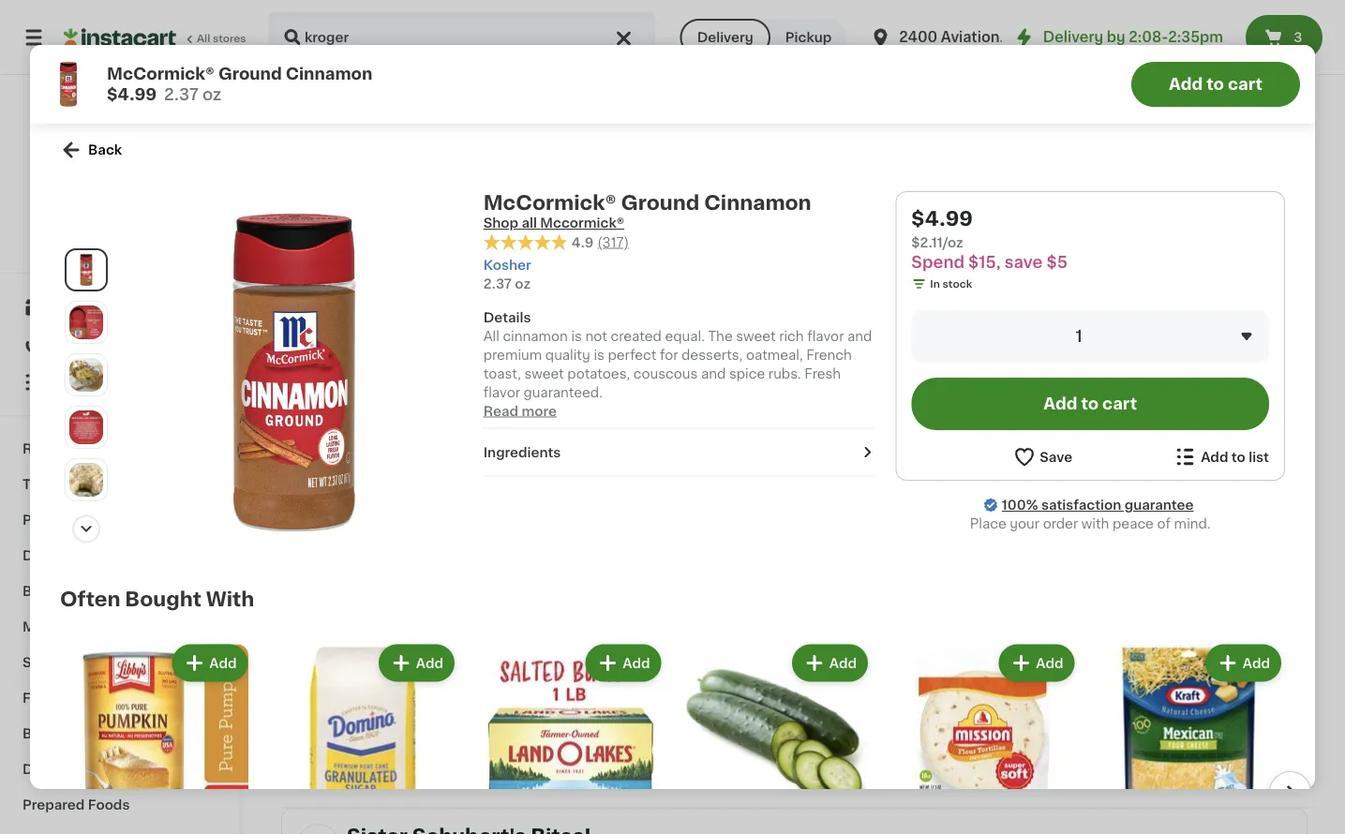 Task type: vqa. For each thing, say whether or not it's contained in the screenshot.
Prepared
yes



Task type: locate. For each thing, give the bounding box(es) containing it.
$4.99
[[107, 87, 157, 103], [912, 209, 973, 228]]

kroger ice cream, chocolate cookie crumble 48 oz
[[542, 713, 781, 760]]

oz inside kroger ice cream, chocolate cookie crumble 48 oz
[[558, 750, 571, 760]]

1 horizontal spatial milk
[[1262, 713, 1289, 726]]

oz right 16 on the bottom of the page
[[826, 750, 838, 760]]

cinnamon
[[286, 66, 372, 82], [704, 193, 812, 212]]

1 horizontal spatial cart
[[1228, 76, 1263, 92]]

oz down cookies
[[823, 368, 836, 378]]

$ 7 kroger hot cocoa mix, dutch, milk chocolate 28.8 oz
[[1062, 688, 1289, 760]]

add to cart down 2:35pm
[[1169, 76, 1263, 92]]

by
[[707, 331, 725, 344], [1016, 713, 1034, 726]]

ground down "stores" on the left of the page
[[218, 66, 282, 82]]

1 vertical spatial sweet
[[524, 367, 564, 380]]

in for kroger ice cream, chocolate paradise
[[1113, 386, 1123, 397]]

not
[[585, 330, 607, 343]]

quality
[[545, 348, 590, 362]]

details button
[[483, 308, 873, 327]]

fl
[[298, 731, 305, 741], [816, 750, 823, 760]]

stock down kroger ice cream, chocolate paradise 48 oz
[[1125, 386, 1155, 397]]

cinnamon
[[503, 330, 568, 343]]

0 horizontal spatial delivery
[[697, 31, 754, 44]]

1 horizontal spatial delivery
[[1043, 30, 1104, 44]]

1 horizontal spatial flavor
[[807, 330, 844, 343]]

2.37 down "kosher"
[[483, 277, 512, 290]]

to down 2:35pm
[[1207, 76, 1224, 92]]

oz right 14.4
[[306, 349, 318, 359]]

ice
[[589, 331, 609, 344], [1110, 331, 1130, 344], [589, 713, 609, 726], [899, 713, 919, 726]]

all left "stores" on the left of the page
[[197, 33, 210, 44]]

list
[[1249, 450, 1269, 464]]

is left not
[[571, 330, 582, 343]]

ice for 48
[[1110, 331, 1130, 344]]

$ 2 99
[[285, 306, 321, 325], [1066, 306, 1102, 325], [545, 688, 581, 708]]

$ 2 99 up 1
[[1066, 306, 1102, 325]]

mccormick® inside mccormick® ground cinnamon $4.99 2.37 oz
[[107, 66, 215, 82]]

0 vertical spatial add to cart
[[1169, 76, 1263, 92]]

cream, inside kroger ice cream, chocolate paradise 48 oz
[[1134, 331, 1181, 344]]

in down paradise
[[1113, 386, 1123, 397]]

and up french
[[847, 330, 872, 343]]

delivery inside button
[[697, 31, 754, 44]]

0 horizontal spatial ground
[[218, 66, 282, 82]]

$ up crumble
[[545, 689, 552, 699]]

rich
[[779, 330, 804, 343]]

0 horizontal spatial shop
[[52, 301, 88, 314]]

0 horizontal spatial milk
[[445, 713, 472, 726]]

1 vertical spatial cinnamon
[[704, 193, 812, 212]]

1 vertical spatial all
[[483, 330, 500, 343]]

stock down kroger deluxe ice cream, death by chocolate 16 fl oz
[[865, 769, 895, 779]]

& left candy on the left bottom
[[75, 656, 86, 669]]

cream,
[[613, 331, 660, 344], [1134, 331, 1181, 344], [613, 713, 660, 726], [922, 713, 970, 726]]

$
[[285, 307, 292, 317], [1066, 307, 1073, 317], [545, 689, 552, 699], [806, 689, 813, 699], [1066, 689, 1073, 699]]

99 up kroger whole chocolate milk 64 fl oz
[[306, 689, 321, 699]]

dr
[[1003, 30, 1021, 44]]

and down desserts,
[[701, 367, 726, 380]]

ground inside mccormick® ground cinnamon $4.99 2.37 oz
[[218, 66, 282, 82]]

created
[[611, 330, 662, 343]]

48 inside kroger ice cream, chocolate cookie crumble 48 oz
[[542, 750, 556, 760]]

add to list
[[1201, 450, 1269, 464]]

delivery
[[1043, 30, 1104, 44], [697, 31, 754, 44]]

0 horizontal spatial sweet
[[524, 367, 564, 380]]

in stock
[[930, 279, 972, 289]]

sweet up oatmeal,
[[736, 330, 776, 343]]

2 vertical spatial &
[[75, 656, 86, 669]]

$4.99 up $2.11/oz
[[912, 209, 973, 228]]

all
[[197, 33, 210, 44], [483, 330, 500, 343]]

kroger for 48
[[1062, 331, 1107, 344]]

1 vertical spatial add to cart
[[1044, 396, 1137, 412]]

99 down store choice
[[306, 307, 321, 317]]

$ up 28.8
[[1066, 689, 1073, 699]]

many in stock for kroger ice cream, chocolate paradise
[[1081, 386, 1155, 397]]

fl right 16 on the bottom of the page
[[816, 750, 823, 760]]

2 horizontal spatial $ 2 99
[[1066, 306, 1102, 325]]

ground up (317)
[[621, 193, 700, 212]]

2 up 1
[[1073, 306, 1086, 325]]

1 vertical spatial 2.37
[[483, 277, 512, 290]]

your
[[1010, 517, 1040, 531]]

cart down paradise
[[1103, 396, 1137, 412]]

ice inside kroger deluxe ice cream, death by chocolate 16 fl oz
[[899, 713, 919, 726]]

is up potatoes,
[[594, 348, 605, 362]]

kroger inside kroger deluxe ice cream, death by chocolate 16 fl oz
[[802, 713, 846, 726]]

0 vertical spatial death
[[663, 331, 704, 344]]

kroger for by
[[802, 713, 846, 726]]

chocolate inside kroger whole chocolate milk 64 fl oz
[[374, 713, 442, 726]]

0 vertical spatial by
[[707, 331, 725, 344]]

0 horizontal spatial by
[[707, 331, 725, 344]]

save inside $4.99 $2.11/oz spend $15, save $5
[[1005, 255, 1043, 270]]

0 horizontal spatial cinnamon
[[286, 66, 372, 82]]

1 vertical spatial death
[[973, 713, 1013, 726]]

ice up crumble
[[589, 713, 609, 726]]

None search field
[[268, 11, 656, 64]]

$ 2 99 down store
[[285, 306, 321, 325]]

ground for mccormick® ground cinnamon $4.99 2.37 oz
[[218, 66, 282, 82]]

deli link
[[11, 752, 228, 787]]

many for kroger graham crackers, chocolate
[[300, 368, 330, 378]]

0 vertical spatial add to cart button
[[1132, 62, 1300, 107]]

0 horizontal spatial $ 2 99
[[285, 306, 321, 325]]

1 horizontal spatial ground
[[621, 193, 700, 212]]

14.4
[[281, 349, 303, 359]]

1 horizontal spatial shop
[[483, 217, 518, 230]]

kroger logo image
[[78, 97, 161, 180]]

in down potatoes,
[[593, 386, 602, 397]]

chocolate
[[450, 331, 518, 344], [1184, 331, 1252, 344], [542, 349, 610, 362], [374, 713, 442, 726], [663, 713, 732, 726], [802, 732, 870, 745], [1062, 732, 1131, 745]]

kroger inside kroger ice cream, death by chocolate 48 oz
[[542, 331, 586, 344]]

cream, for crumble
[[613, 713, 660, 726]]

meat & seafood
[[22, 621, 131, 634]]

oz
[[202, 87, 221, 103], [515, 277, 531, 290], [306, 349, 318, 359], [558, 368, 571, 378], [823, 368, 836, 378], [1079, 368, 1091, 378], [308, 731, 320, 741], [558, 750, 571, 760], [826, 750, 838, 760], [1089, 750, 1101, 760]]

0 vertical spatial cinnamon
[[286, 66, 372, 82]]

& for meat
[[60, 621, 71, 634]]

shop up buy
[[52, 301, 88, 314]]

1 vertical spatial and
[[701, 367, 726, 380]]

many down 14.4
[[300, 368, 330, 378]]

kroger down 2 99
[[281, 713, 325, 726]]

cream, for chocolate
[[613, 331, 660, 344]]

ice inside kroger ice cream, chocolate paradise 48 oz
[[1110, 331, 1130, 344]]

oz down all stores
[[202, 87, 221, 103]]

add to cart button down 2:35pm
[[1132, 62, 1300, 107]]

delivery by 2:08-2:35pm link
[[1013, 26, 1223, 49]]

2.37 down all stores link
[[164, 87, 199, 103]]

sweet
[[736, 330, 776, 343], [524, 367, 564, 380]]

frozen
[[22, 692, 68, 705]]

flavor up french
[[807, 330, 844, 343]]

add
[[1265, 66, 1293, 80], [1169, 76, 1203, 92], [51, 246, 72, 256], [1044, 396, 1078, 412], [484, 449, 512, 462], [1005, 449, 1032, 462], [1265, 449, 1293, 462], [1201, 450, 1228, 464], [209, 657, 237, 670], [416, 657, 443, 670], [623, 657, 650, 670], [829, 657, 857, 670], [1036, 657, 1064, 670], [1243, 657, 1270, 670]]

99 for kroger ice cream, chocolate paradise
[[1088, 307, 1102, 317]]

ground inside mccormick® ground cinnamon shop all mccormick®
[[621, 193, 700, 212]]

ice inside kroger ice cream, chocolate cookie crumble 48 oz
[[589, 713, 609, 726]]

to left list
[[1232, 450, 1246, 464]]

delivery left by
[[1043, 30, 1104, 44]]

oz down paradise
[[1079, 368, 1091, 378]]

0 horizontal spatial mccormick®
[[107, 66, 215, 82]]

save left "$5"
[[1005, 255, 1043, 270]]

oz down crumble
[[558, 750, 571, 760]]

kroger up crumble
[[542, 713, 586, 726]]

add to cart button
[[1132, 62, 1300, 107], [912, 378, 1269, 430]]

$ for kroger graham crackers, chocolate
[[285, 307, 292, 317]]

kroger inside kroger ice cream, chocolate cookie crumble 48 oz
[[542, 713, 586, 726]]

kroger inside kroger ice cream, chocolate paradise 48 oz
[[1062, 331, 1107, 344]]

sweet up guaranteed.
[[524, 367, 564, 380]]

$2.99 element
[[802, 303, 1047, 328]]

many down crumble
[[560, 769, 590, 779]]

mccormick® up 'all'
[[483, 193, 617, 212]]

read more button
[[483, 402, 557, 421]]

0 horizontal spatial 2.37
[[164, 87, 199, 103]]

0 horizontal spatial is
[[571, 330, 582, 343]]

0 vertical spatial and
[[847, 330, 872, 343]]

0 vertical spatial $4.99
[[107, 87, 157, 103]]

chocolate inside '$ 7 kroger hot cocoa mix, dutch, milk chocolate 28.8 oz'
[[1062, 732, 1131, 745]]

2.37 inside kosher 2.37 oz
[[483, 277, 512, 290]]

kroger down $ 2 49
[[802, 713, 846, 726]]

1 horizontal spatial by
[[1016, 713, 1034, 726]]

back
[[88, 143, 122, 157]]

in down deluxe on the bottom right of the page
[[853, 769, 863, 779]]

is
[[571, 330, 582, 343], [594, 348, 605, 362]]

beverages link
[[11, 574, 228, 609]]

1 vertical spatial cart
[[1103, 396, 1137, 412]]

kroger inside kroger fudge striped shortbread cookies 11.5 oz
[[802, 331, 846, 344]]

add to cart down paradise
[[1044, 396, 1137, 412]]

milk
[[445, 713, 472, 726], [1262, 713, 1289, 726]]

stock for kroger deluxe ice cream, death by chocolate
[[865, 769, 895, 779]]

kroger up paradise
[[1062, 331, 1107, 344]]

instacart logo image
[[64, 26, 176, 49]]

save for $4.99
[[1005, 255, 1043, 270]]

$ down store
[[285, 307, 292, 317]]

$ inside $ 2 49
[[806, 689, 813, 699]]

2 left 49
[[813, 688, 825, 708]]

seafood
[[75, 621, 131, 634]]

48
[[542, 368, 556, 378], [1062, 368, 1077, 378], [542, 750, 556, 760]]

kroger inside kroger graham crackers, chocolate 14.4 oz
[[281, 331, 325, 344]]

spices & seasonings mccormick® ground cinnamon hero image
[[127, 206, 461, 540]]

$ left 49
[[806, 689, 813, 699]]

buy
[[52, 338, 79, 352]]

death
[[663, 331, 704, 344], [973, 713, 1013, 726]]

1 vertical spatial mccormick®
[[483, 193, 617, 212]]

many in stock down crumble
[[560, 769, 634, 779]]

oz inside kosher 2.37 oz
[[515, 277, 531, 290]]

2.37
[[164, 87, 199, 103], [483, 277, 512, 290]]

many down deluxe on the bottom right of the page
[[821, 769, 850, 779]]

$ 2 99 up crumble
[[545, 688, 581, 708]]

2 up crumble
[[552, 688, 565, 708]]

& right meat
[[60, 621, 71, 634]]

cinnamon inside mccormick® ground cinnamon shop all mccormick®
[[704, 193, 812, 212]]

0 vertical spatial mccormick®
[[107, 66, 215, 82]]

kroger up 14.4
[[281, 331, 325, 344]]

shop
[[483, 217, 518, 230], [52, 301, 88, 314]]

1 vertical spatial fl
[[816, 750, 823, 760]]

delivery button
[[680, 19, 770, 56]]

fl inside kroger whole chocolate milk 64 fl oz
[[298, 731, 305, 741]]

bakery link
[[11, 716, 228, 752]]

0 horizontal spatial and
[[701, 367, 726, 380]]

1 vertical spatial by
[[1016, 713, 1034, 726]]

oz right 28.8
[[1089, 750, 1101, 760]]

fudge
[[850, 331, 891, 344]]

0 vertical spatial fl
[[298, 731, 305, 741]]

0 horizontal spatial death
[[663, 331, 704, 344]]

in for kroger graham crackers, chocolate
[[332, 368, 342, 378]]

2 99
[[292, 688, 321, 708]]

stock down the graham
[[344, 368, 374, 378]]

1 horizontal spatial $ 2 99
[[545, 688, 581, 708]]

ice right deluxe on the bottom right of the page
[[899, 713, 919, 726]]

milk inside '$ 7 kroger hot cocoa mix, dutch, milk chocolate 28.8 oz'
[[1262, 713, 1289, 726]]

0 vertical spatial 2.37
[[164, 87, 199, 103]]

add inside add kroger plus to save link
[[51, 246, 72, 256]]

cream, inside kroger ice cream, chocolate cookie crumble 48 oz
[[613, 713, 660, 726]]

many in stock down deluxe on the bottom right of the page
[[821, 769, 895, 779]]

★★★★★
[[483, 234, 568, 250], [483, 234, 568, 250]]

1 horizontal spatial all
[[483, 330, 500, 343]]

0 vertical spatial &
[[62, 549, 73, 562]]

1 horizontal spatial mccormick®
[[483, 193, 617, 212]]

$ for kroger ice cream, chocolate cookie crumble
[[545, 689, 552, 699]]

shop link
[[11, 289, 228, 326]]

2 for kroger graham crackers, chocolate
[[292, 306, 305, 325]]

shortbread
[[946, 331, 1020, 344]]

& for dairy
[[62, 549, 73, 562]]

0 horizontal spatial $4.99
[[107, 87, 157, 103]]

1 vertical spatial ground
[[621, 193, 700, 212]]

in down the graham
[[332, 368, 342, 378]]

1 vertical spatial $4.99
[[912, 209, 973, 228]]

99 up paradise
[[1088, 307, 1102, 317]]

kroger for 11.5
[[802, 331, 846, 344]]

dutch,
[[1215, 713, 1259, 726]]

shop left 'all'
[[483, 217, 518, 230]]

cinnamon inside mccormick® ground cinnamon $4.99 2.37 oz
[[286, 66, 372, 82]]

kroger left plus
[[75, 246, 111, 256]]

kroger graham crackers, chocolate 14.4 oz
[[281, 331, 518, 359]]

1 horizontal spatial sweet
[[736, 330, 776, 343]]

0 horizontal spatial add to cart
[[1044, 396, 1137, 412]]

all down 'details'
[[483, 330, 500, 343]]

$ up paradise
[[1066, 307, 1073, 317]]

save right plus
[[152, 246, 177, 256]]

flavor
[[807, 330, 844, 343], [483, 386, 520, 399]]

2 for kroger ice cream, chocolate cookie crumble
[[552, 688, 565, 708]]

& left 'eggs'
[[62, 549, 73, 562]]

flavor down toast, at the left of the page
[[483, 386, 520, 399]]

item carousel region
[[34, 633, 1312, 834]]

product group
[[1062, 51, 1308, 403], [281, 433, 527, 744], [542, 433, 787, 785], [802, 433, 1047, 785], [1062, 433, 1308, 763], [60, 641, 252, 834], [267, 641, 458, 834], [473, 641, 665, 834], [680, 641, 872, 834], [887, 641, 1079, 834], [1094, 641, 1285, 834]]

& for snacks
[[75, 656, 86, 669]]

oz down quality
[[558, 368, 571, 378]]

cream, inside kroger ice cream, death by chocolate 48 oz
[[613, 331, 660, 344]]

many in stock down paradise
[[1081, 386, 1155, 397]]

mccormick® inside mccormick® ground cinnamon shop all mccormick®
[[483, 193, 617, 212]]

ingredients button
[[483, 443, 873, 462]]

kroger up french
[[802, 331, 846, 344]]

0 horizontal spatial all
[[197, 33, 210, 44]]

product group containing 7
[[1062, 433, 1308, 763]]

ice inside kroger ice cream, death by chocolate 48 oz
[[589, 331, 609, 344]]

back button
[[60, 139, 122, 161]]

2400 aviation dr button
[[869, 11, 1021, 64]]

0 horizontal spatial save
[[152, 246, 177, 256]]

fl right 64
[[298, 731, 305, 741]]

in
[[332, 368, 342, 378], [593, 386, 602, 397], [1113, 386, 1123, 397], [593, 769, 602, 779], [853, 769, 863, 779]]

2 down store
[[292, 306, 305, 325]]

add inside the add to list button
[[1201, 450, 1228, 464]]

cinnamon for mccormick® ground cinnamon shop all mccormick®
[[704, 193, 812, 212]]

in for kroger deluxe ice cream, death by chocolate
[[853, 769, 863, 779]]

1 horizontal spatial save
[[1005, 255, 1043, 270]]

1 vertical spatial is
[[594, 348, 605, 362]]

kroger up quality
[[542, 331, 586, 344]]

delivery by 2:08-2:35pm
[[1043, 30, 1223, 44]]

ice up paradise
[[1110, 331, 1130, 344]]

48 inside kroger ice cream, death by chocolate 48 oz
[[542, 368, 556, 378]]

kroger down '7'
[[1062, 713, 1107, 726]]

0 horizontal spatial fl
[[298, 731, 305, 741]]

many for kroger deluxe ice cream, death by chocolate
[[821, 769, 850, 779]]

7
[[1073, 688, 1085, 708]]

1 horizontal spatial $4.99
[[912, 209, 973, 228]]

2.37 inside mccormick® ground cinnamon $4.99 2.37 oz
[[164, 87, 199, 103]]

oz inside kroger ice cream, chocolate paradise 48 oz
[[1079, 368, 1091, 378]]

stock down kroger ice cream, chocolate cookie crumble 48 oz
[[605, 769, 634, 779]]

many in stock down potatoes,
[[560, 386, 634, 397]]

many in stock for kroger graham crackers, chocolate
[[300, 368, 374, 378]]

99 up crumble
[[567, 689, 581, 699]]

1 vertical spatial flavor
[[483, 386, 520, 399]]

pickup button
[[770, 19, 847, 56]]

kroger for oz
[[281, 331, 325, 344]]

kroger for crumble
[[542, 713, 586, 726]]

in down crumble
[[593, 769, 602, 779]]

1 horizontal spatial cinnamon
[[704, 193, 812, 212]]

enlarge spices & seasonings mccormick® ground cinnamon angle_top (opens in a new tab) image
[[69, 463, 103, 497]]

oz down "kosher"
[[515, 277, 531, 290]]

add button
[[1230, 56, 1302, 90], [449, 438, 521, 472], [969, 438, 1042, 472], [1230, 438, 1302, 472], [174, 646, 246, 680], [380, 646, 453, 680], [587, 646, 660, 680], [794, 646, 866, 680], [1001, 646, 1073, 680], [1207, 646, 1280, 680]]

1 horizontal spatial death
[[973, 713, 1013, 726]]

1 vertical spatial &
[[60, 621, 71, 634]]

mccormick® down all stores link
[[107, 66, 215, 82]]

deluxe
[[850, 713, 895, 726]]

1 milk from the left
[[445, 713, 472, 726]]

48 down paradise
[[1062, 368, 1077, 378]]

2 milk from the left
[[1262, 713, 1289, 726]]

delivery for delivery by 2:08-2:35pm
[[1043, 30, 1104, 44]]

meat
[[22, 621, 57, 634]]

kroger inside kroger whole chocolate milk 64 fl oz
[[281, 713, 325, 726]]

all stores link
[[64, 11, 247, 64]]

oz inside kroger deluxe ice cream, death by chocolate 16 fl oz
[[826, 750, 838, 760]]

48 up guaranteed.
[[542, 368, 556, 378]]

11.5
[[802, 368, 821, 378]]

0 vertical spatial shop
[[483, 217, 518, 230]]

many down paradise
[[1081, 386, 1111, 397]]

oz inside '$ 7 kroger hot cocoa mix, dutch, milk chocolate 28.8 oz'
[[1089, 750, 1101, 760]]

enlarge spices & seasonings mccormick® ground cinnamon angle_back (opens in a new tab) image
[[69, 410, 103, 444]]

many in stock for kroger deluxe ice cream, death by chocolate
[[821, 769, 895, 779]]

cream, inside kroger deluxe ice cream, death by chocolate 16 fl oz
[[922, 713, 970, 726]]

perfect
[[608, 348, 657, 362]]

0 vertical spatial ground
[[218, 66, 282, 82]]

cart down 3 button
[[1228, 76, 1263, 92]]

to right plus
[[139, 246, 150, 256]]

stock right in
[[943, 279, 972, 289]]

enlarge spices & seasonings mccormick® ground cinnamon angle_left (opens in a new tab) image
[[69, 305, 103, 339]]

1 horizontal spatial fl
[[816, 750, 823, 760]]

48 down crumble
[[542, 750, 556, 760]]

&
[[62, 549, 73, 562], [60, 621, 71, 634], [75, 656, 86, 669]]

$4.99 down instacart logo at the left top of page
[[107, 87, 157, 103]]

chocolate inside kroger ice cream, chocolate cookie crumble 48 oz
[[663, 713, 732, 726]]

many in stock down the graham
[[300, 368, 374, 378]]

save
[[1040, 450, 1073, 464]]

1 horizontal spatial 2.37
[[483, 277, 512, 290]]

ice up quality
[[589, 331, 609, 344]]

oz right 64
[[308, 731, 320, 741]]



Task type: describe. For each thing, give the bounding box(es) containing it.
oatmeal,
[[746, 348, 803, 362]]

paradise
[[1062, 349, 1119, 362]]

kroger inside '$ 7 kroger hot cocoa mix, dutch, milk chocolate 28.8 oz'
[[1062, 713, 1107, 726]]

in for kroger ice cream, chocolate cookie crumble
[[593, 769, 602, 779]]

$ inside '$ 7 kroger hot cocoa mix, dutch, milk chocolate 28.8 oz'
[[1066, 689, 1073, 699]]

in
[[930, 279, 940, 289]]

ingredients
[[483, 446, 561, 459]]

of
[[1157, 517, 1171, 531]]

equal.
[[665, 330, 705, 343]]

frozen link
[[11, 681, 228, 716]]

death inside kroger deluxe ice cream, death by chocolate 16 fl oz
[[973, 713, 1013, 726]]

many in stock for kroger ice cream, chocolate cookie crumble
[[560, 769, 634, 779]]

0 horizontal spatial cart
[[1103, 396, 1137, 412]]

48 inside kroger ice cream, chocolate paradise 48 oz
[[1062, 368, 1077, 378]]

2400
[[899, 30, 938, 44]]

mccormick®
[[540, 217, 624, 230]]

peace
[[1113, 517, 1154, 531]]

kroger whole chocolate milk 64 fl oz
[[281, 713, 472, 741]]

$5
[[1047, 255, 1068, 270]]

chocolate inside kroger deluxe ice cream, death by chocolate 16 fl oz
[[802, 732, 870, 745]]

service type group
[[680, 19, 847, 56]]

satisfaction
[[1041, 499, 1122, 512]]

add button inside product group
[[1230, 438, 1302, 472]]

ground for mccormick® ground cinnamon shop all mccormick®
[[621, 193, 700, 212]]

$15,
[[969, 255, 1001, 270]]

thanksgiving essentials link
[[11, 467, 228, 502]]

order
[[1043, 517, 1078, 531]]

cinnamon for mccormick® ground cinnamon $4.99 2.37 oz
[[286, 66, 372, 82]]

by
[[1107, 30, 1126, 44]]

1 field
[[912, 310, 1269, 363]]

deli
[[22, 763, 49, 776]]

$4.99 inside $4.99 $2.11/oz spend $15, save $5
[[912, 209, 973, 228]]

oz inside mccormick® ground cinnamon $4.99 2.37 oz
[[202, 87, 221, 103]]

$2.11/oz
[[912, 236, 963, 249]]

0 vertical spatial sweet
[[736, 330, 776, 343]]

all inside details all cinnamon is not created equal. the sweet rich flavor and premium quality is perfect for desserts, oatmeal, french toast, sweet potatoes, couscous and spice rubs. fresh flavor guaranteed. read more
[[483, 330, 500, 343]]

cream, for 48
[[1134, 331, 1181, 344]]

with
[[206, 590, 254, 609]]

snacks
[[22, 656, 72, 669]]

$ 2 99 for kroger graham crackers, chocolate
[[285, 306, 321, 325]]

kroger for chocolate
[[542, 331, 586, 344]]

cookies
[[802, 349, 856, 362]]

0 vertical spatial is
[[571, 330, 582, 343]]

candy
[[89, 656, 134, 669]]

snacks & candy link
[[11, 645, 228, 681]]

fl inside kroger deluxe ice cream, death by chocolate 16 fl oz
[[816, 750, 823, 760]]

spice
[[729, 367, 765, 380]]

premium
[[483, 348, 542, 362]]

produce link
[[11, 502, 228, 538]]

lists
[[52, 376, 85, 389]]

plus
[[114, 246, 136, 256]]

2400 aviation dr
[[899, 30, 1021, 44]]

by inside kroger deluxe ice cream, death by chocolate 16 fl oz
[[1016, 713, 1034, 726]]

milk inside kroger whole chocolate milk 64 fl oz
[[445, 713, 472, 726]]

often
[[60, 590, 120, 609]]

death inside kroger ice cream, death by chocolate 48 oz
[[663, 331, 704, 344]]

bakery
[[22, 727, 70, 741]]

stock for kroger ice cream, chocolate paradise
[[1125, 386, 1155, 397]]

more
[[522, 405, 557, 418]]

kroger fudge striped shortbread cookies 11.5 oz
[[802, 331, 1020, 378]]

ice for crumble
[[589, 713, 609, 726]]

produce
[[22, 514, 80, 527]]

to down paradise
[[1081, 396, 1099, 412]]

$ 2 99 for kroger ice cream, chocolate cookie crumble
[[545, 688, 581, 708]]

kroger deluxe ice cream, death by chocolate 16 fl oz
[[802, 713, 1034, 760]]

1 horizontal spatial add to cart
[[1169, 76, 1263, 92]]

mccormick® for mccormick® ground cinnamon shop all mccormick®
[[483, 193, 617, 212]]

bought
[[125, 590, 201, 609]]

buy it again link
[[11, 326, 228, 364]]

whole
[[329, 713, 370, 726]]

details all cinnamon is not created equal. the sweet rich flavor and premium quality is perfect for desserts, oatmeal, french toast, sweet potatoes, couscous and spice rubs. fresh flavor guaranteed. read more
[[483, 311, 872, 418]]

$4.99 inside mccormick® ground cinnamon $4.99 2.37 oz
[[107, 87, 157, 103]]

graham
[[329, 331, 381, 344]]

guaranteed.
[[524, 386, 603, 399]]

chocolate inside kroger ice cream, chocolate paradise 48 oz
[[1184, 331, 1252, 344]]

enlarge spices & seasonings mccormick® ground cinnamon hero (opens in a new tab) image
[[69, 253, 103, 287]]

oz inside kroger whole chocolate milk 64 fl oz
[[308, 731, 320, 741]]

oz inside kroger graham crackers, chocolate 14.4 oz
[[306, 349, 318, 359]]

chocolate inside kroger ice cream, death by chocolate 48 oz
[[542, 349, 610, 362]]

2:35pm
[[1168, 30, 1223, 44]]

many down potatoes,
[[560, 386, 590, 397]]

with
[[1082, 517, 1109, 531]]

28.8
[[1062, 750, 1086, 760]]

(317) button
[[597, 233, 629, 252]]

48 for cookie
[[542, 750, 556, 760]]

snacks & candy
[[22, 656, 134, 669]]

store
[[287, 286, 311, 294]]

add kroger plus to save link
[[51, 244, 188, 259]]

2 for kroger ice cream, chocolate paradise
[[1073, 306, 1086, 325]]

0 vertical spatial all
[[197, 33, 210, 44]]

0 horizontal spatial flavor
[[483, 386, 520, 399]]

1 vertical spatial add to cart button
[[912, 378, 1269, 430]]

prepared foods link
[[11, 787, 228, 823]]

$ for kroger ice cream, chocolate paradise
[[1066, 307, 1073, 317]]

often bought with
[[60, 590, 254, 609]]

0 vertical spatial cart
[[1228, 76, 1263, 92]]

delivery for delivery
[[697, 31, 754, 44]]

0 vertical spatial flavor
[[807, 330, 844, 343]]

$ 2 49
[[806, 688, 842, 708]]

cocoa
[[1138, 713, 1181, 726]]

toast,
[[483, 367, 521, 380]]

striped
[[895, 331, 943, 344]]

2 for kroger deluxe ice cream, death by chocolate
[[813, 688, 825, 708]]

many for kroger ice cream, chocolate cookie crumble
[[560, 769, 590, 779]]

place
[[970, 517, 1007, 531]]

shop inside mccormick® ground cinnamon shop all mccormick®
[[483, 217, 518, 230]]

$ for kroger deluxe ice cream, death by chocolate
[[806, 689, 813, 699]]

99 for kroger ice cream, chocolate cookie crumble
[[567, 689, 581, 699]]

kroger ice cream, chocolate paradise 48 oz
[[1062, 331, 1252, 378]]

48 for by
[[542, 368, 556, 378]]

crackers,
[[384, 331, 446, 344]]

1 vertical spatial shop
[[52, 301, 88, 314]]

dairy & eggs link
[[11, 538, 228, 574]]

enlarge spices & seasonings mccormick® ground cinnamon angle_right (opens in a new tab) image
[[69, 358, 103, 392]]

by inside kroger ice cream, death by chocolate 48 oz
[[707, 331, 725, 344]]

99 for kroger graham crackers, chocolate
[[306, 307, 321, 317]]

oz inside kroger ice cream, death by chocolate 48 oz
[[558, 368, 571, 378]]

read
[[483, 405, 519, 418]]

many for kroger ice cream, chocolate paradise
[[1081, 386, 1111, 397]]

kroger for fl
[[281, 713, 325, 726]]

chocolate inside kroger graham crackers, chocolate 14.4 oz
[[450, 331, 518, 344]]

kosher 2.37 oz
[[483, 258, 531, 290]]

save for add
[[152, 246, 177, 256]]

potatoes,
[[567, 367, 630, 380]]

99 inside 2 99
[[306, 689, 321, 699]]

stock down potatoes,
[[605, 386, 634, 397]]

details
[[483, 311, 531, 324]]

mccormick® ground cinnamon $4.99 2.37 oz
[[107, 66, 372, 103]]

1 horizontal spatial and
[[847, 330, 872, 343]]

mccormick® for mccormick® ground cinnamon $4.99 2.37 oz
[[107, 66, 215, 82]]

save button
[[1013, 445, 1073, 469]]

2:08-
[[1129, 30, 1168, 44]]

stock for kroger graham crackers, chocolate
[[344, 368, 374, 378]]

all stores
[[197, 33, 246, 44]]

recipes
[[22, 442, 78, 456]]

kroger ice cream, death by chocolate 48 oz
[[542, 331, 725, 378]]

$ 2 99 for kroger ice cream, chocolate paradise
[[1066, 306, 1102, 325]]

4.9
[[572, 236, 594, 249]]

1
[[1076, 329, 1083, 345]]

foods
[[88, 799, 130, 812]]

3 button
[[1246, 15, 1323, 60]]

fresh
[[805, 367, 841, 380]]

64
[[281, 731, 295, 741]]

ice for chocolate
[[589, 331, 609, 344]]

french
[[806, 348, 852, 362]]

oz inside kroger fudge striped shortbread cookies 11.5 oz
[[823, 368, 836, 378]]

1 horizontal spatial is
[[594, 348, 605, 362]]

49
[[827, 689, 842, 699]]

2 up 64
[[292, 688, 305, 708]]

couscous
[[634, 367, 698, 380]]

all
[[522, 217, 537, 230]]

stock for kroger ice cream, chocolate cookie crumble
[[605, 769, 634, 779]]



